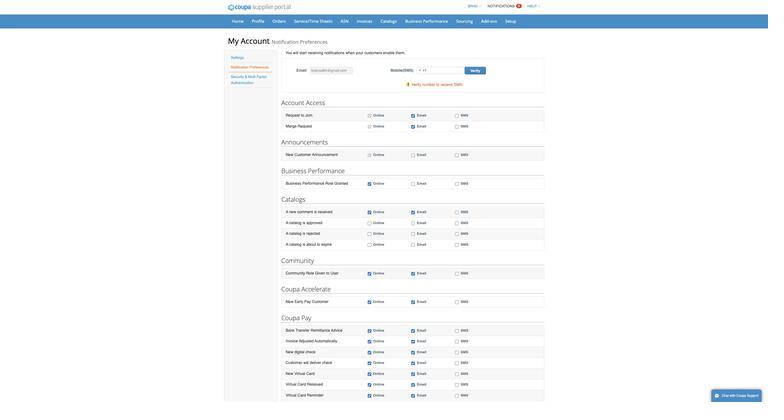 Task type: locate. For each thing, give the bounding box(es) containing it.
card down the virtual card reissued
[[298, 393, 306, 398]]

new down announcements
[[286, 153, 294, 157]]

a catalog is approved
[[286, 221, 323, 225]]

is left the about
[[303, 242, 306, 247]]

sms for business performance role granted
[[461, 182, 469, 186]]

a up a catalog is rejected
[[286, 221, 288, 225]]

1 vertical spatial notification
[[231, 65, 249, 69]]

reminder
[[307, 393, 324, 398]]

0 horizontal spatial notification
[[231, 65, 249, 69]]

mobile(sms)
[[391, 68, 414, 73]]

1 horizontal spatial preferences
[[300, 39, 328, 45]]

online for business performance role granted
[[373, 182, 385, 186]]

12 online from the top
[[373, 340, 385, 344]]

catalog down a catalog is rejected
[[289, 242, 302, 247]]

catalog down a catalog is approved
[[289, 232, 302, 236]]

rejected
[[307, 232, 320, 236]]

customer down digital
[[286, 361, 303, 365]]

card down new virtual card
[[298, 383, 306, 387]]

Telephone country code field
[[417, 67, 423, 74]]

request
[[286, 113, 300, 118], [298, 124, 312, 128]]

online for virtual card reissued
[[373, 383, 385, 387]]

4 new from the top
[[286, 372, 294, 376]]

to
[[437, 82, 440, 87], [301, 113, 304, 118], [317, 242, 320, 247], [326, 271, 330, 276]]

0 horizontal spatial verify
[[412, 82, 421, 87]]

sheets
[[320, 18, 333, 24]]

card down 'customer will deliver check'
[[307, 372, 315, 376]]

community up coupa accelerate
[[286, 271, 305, 276]]

notification preferences link
[[231, 65, 269, 69]]

new left early
[[286, 300, 294, 304]]

virtual
[[295, 372, 305, 376], [286, 383, 297, 387], [286, 393, 297, 398]]

notification down 'settings' link
[[231, 65, 249, 69]]

preferences inside my account notification preferences
[[300, 39, 328, 45]]

1 vertical spatial pay
[[302, 314, 312, 322]]

1 horizontal spatial verify
[[471, 69, 481, 73]]

catalog for a catalog is rejected
[[289, 232, 302, 236]]

a new comment is received
[[286, 210, 333, 214]]

given
[[315, 271, 325, 276]]

2 vertical spatial coupa
[[737, 394, 747, 398]]

will right you
[[293, 51, 299, 55]]

sms for request to join
[[461, 113, 469, 118]]

0 vertical spatial account
[[241, 36, 270, 46]]

new for new digital check
[[286, 350, 294, 355]]

bank transfer remittance advice
[[286, 328, 343, 333]]

will left deliver
[[304, 361, 309, 365]]

online for virtual card reminder
[[373, 394, 385, 398]]

customer down accelerate
[[312, 300, 329, 304]]

request up merge
[[286, 113, 300, 118]]

coupa up early
[[282, 285, 300, 294]]

email for new customer announcement
[[417, 153, 427, 157]]

coupa up bank
[[282, 314, 300, 322]]

check right deliver
[[322, 361, 332, 365]]

0 vertical spatial will
[[293, 51, 299, 55]]

new digital check
[[286, 350, 316, 355]]

1 horizontal spatial notification
[[272, 39, 299, 45]]

online for invoice adjusted automatically
[[373, 340, 385, 344]]

10 online from the top
[[373, 300, 385, 304]]

will for customer
[[304, 361, 309, 365]]

2 vertical spatial card
[[298, 393, 306, 398]]

customer
[[295, 153, 311, 157], [312, 300, 329, 304], [286, 361, 303, 365]]

1 vertical spatial check
[[322, 361, 332, 365]]

0 vertical spatial role
[[326, 181, 333, 186]]

preferences
[[300, 39, 328, 45], [250, 65, 269, 69]]

new virtual card
[[286, 372, 315, 376]]

4 a from the top
[[286, 242, 288, 247]]

2 catalog from the top
[[289, 232, 302, 236]]

9 online from the top
[[373, 271, 385, 276]]

0 vertical spatial coupa
[[282, 285, 300, 294]]

1 vertical spatial preferences
[[250, 65, 269, 69]]

a left new
[[286, 210, 288, 214]]

2 vertical spatial catalog
[[289, 242, 302, 247]]

sms for bank transfer remittance advice
[[461, 329, 469, 333]]

1 vertical spatial verify
[[412, 82, 421, 87]]

1 vertical spatial business
[[282, 167, 307, 175]]

check
[[306, 350, 316, 355], [322, 361, 332, 365]]

is left rejected
[[303, 232, 306, 236]]

None text field
[[310, 67, 353, 75]]

security & multi factor authentication
[[231, 75, 267, 85]]

verify for verify
[[471, 69, 481, 73]]

user
[[331, 271, 339, 276]]

email for invoice adjusted automatically
[[417, 340, 427, 344]]

14 online from the top
[[373, 361, 385, 365]]

catalog
[[289, 221, 302, 225], [289, 232, 302, 236], [289, 242, 302, 247]]

notification up you
[[272, 39, 299, 45]]

check down invoice adjusted automatically
[[306, 350, 316, 355]]

online for new digital check
[[373, 350, 385, 355]]

virtual down the virtual card reissued
[[286, 393, 297, 398]]

online for a catalog is about to expire
[[373, 243, 385, 247]]

telephone country code image
[[420, 70, 421, 71]]

transfer
[[296, 328, 310, 333]]

account down the profile link at the left top
[[241, 36, 270, 46]]

catalogs right invoices
[[381, 18, 397, 24]]

email for new digital check
[[417, 350, 427, 355]]

0 horizontal spatial catalogs
[[282, 195, 306, 204]]

email for merge request
[[417, 124, 427, 128]]

1 new from the top
[[286, 153, 294, 157]]

to left join
[[301, 113, 304, 118]]

1 vertical spatial will
[[304, 361, 309, 365]]

0 vertical spatial verify
[[471, 69, 481, 73]]

chat
[[722, 394, 729, 398]]

0 horizontal spatial business performance
[[282, 167, 345, 175]]

coupa right with
[[737, 394, 747, 398]]

15 online from the top
[[373, 372, 385, 376]]

1 horizontal spatial check
[[322, 361, 332, 365]]

1 vertical spatial coupa
[[282, 314, 300, 322]]

2 online from the top
[[373, 124, 385, 128]]

chat with coupa support
[[722, 394, 759, 398]]

+1 201-555-0123 text field
[[417, 67, 465, 74]]

catalogs up new
[[282, 195, 306, 204]]

is left approved
[[303, 221, 306, 225]]

0 vertical spatial catalog
[[289, 221, 302, 225]]

3 new from the top
[[286, 350, 294, 355]]

online for merge request
[[373, 124, 385, 128]]

notification
[[272, 39, 299, 45], [231, 65, 249, 69]]

online for a new comment is received
[[373, 210, 385, 214]]

approved
[[307, 221, 323, 225]]

sourcing link
[[453, 17, 477, 25]]

5 online from the top
[[373, 210, 385, 214]]

request down join
[[298, 124, 312, 128]]

preferences up 'factor'
[[250, 65, 269, 69]]

catalog down new
[[289, 221, 302, 225]]

email for a new comment is received
[[417, 210, 427, 214]]

expire
[[322, 242, 332, 247]]

account up request to join
[[282, 98, 305, 107]]

support
[[748, 394, 759, 398]]

community for community role given to user
[[286, 271, 305, 276]]

1 a from the top
[[286, 210, 288, 214]]

0 vertical spatial card
[[307, 372, 315, 376]]

your
[[356, 51, 364, 55]]

a for a catalog is about to expire
[[286, 242, 288, 247]]

online for bank transfer remittance advice
[[373, 329, 385, 333]]

home link
[[229, 17, 247, 25]]

invoice adjusted automatically
[[286, 339, 338, 344]]

join
[[306, 113, 313, 118]]

1 horizontal spatial will
[[304, 361, 309, 365]]

a down a catalog is approved
[[286, 232, 288, 236]]

3 online from the top
[[373, 153, 385, 157]]

1 vertical spatial customer
[[312, 300, 329, 304]]

online for new early pay customer
[[373, 300, 385, 304]]

1 catalog from the top
[[289, 221, 302, 225]]

email
[[297, 68, 307, 73], [417, 113, 427, 118], [417, 124, 427, 128], [417, 153, 427, 157], [417, 182, 427, 186], [417, 210, 427, 214], [417, 221, 427, 225], [417, 232, 427, 236], [417, 243, 427, 247], [417, 271, 427, 276], [417, 300, 427, 304], [417, 329, 427, 333], [417, 340, 427, 344], [417, 350, 427, 355], [417, 361, 427, 365], [417, 372, 427, 376], [417, 383, 427, 387], [417, 394, 427, 398]]

0 vertical spatial preferences
[[300, 39, 328, 45]]

2 vertical spatial virtual
[[286, 393, 297, 398]]

catalog for a catalog is approved
[[289, 221, 302, 225]]

13 online from the top
[[373, 350, 385, 355]]

accelerate
[[302, 285, 331, 294]]

will
[[293, 51, 299, 55], [304, 361, 309, 365]]

setup
[[506, 18, 517, 24]]

navigation
[[466, 1, 541, 12]]

business
[[405, 18, 422, 24], [282, 167, 307, 175], [286, 181, 302, 186]]

a down a catalog is rejected
[[286, 242, 288, 247]]

3 a from the top
[[286, 232, 288, 236]]

card
[[307, 372, 315, 376], [298, 383, 306, 387], [298, 393, 306, 398]]

0
[[518, 4, 520, 8]]

online for a catalog is approved
[[373, 221, 385, 225]]

1 vertical spatial role
[[306, 271, 314, 276]]

with
[[730, 394, 736, 398]]

0 horizontal spatial account
[[241, 36, 270, 46]]

multi
[[248, 75, 256, 79]]

is left received
[[314, 210, 317, 214]]

1 vertical spatial card
[[298, 383, 306, 387]]

sms for new customer announcement
[[461, 153, 469, 157]]

catalogs
[[381, 18, 397, 24], [282, 195, 306, 204]]

0 horizontal spatial role
[[306, 271, 314, 276]]

email for community role given to user
[[417, 271, 427, 276]]

1 vertical spatial catalog
[[289, 232, 302, 236]]

email for virtual card reminder
[[417, 394, 427, 398]]

2 a from the top
[[286, 221, 288, 225]]

sms for customer will deliver check
[[461, 361, 469, 365]]

0 vertical spatial notification
[[272, 39, 299, 45]]

preferences up receiving
[[300, 39, 328, 45]]

customer down announcements
[[295, 153, 311, 157]]

1 vertical spatial performance
[[308, 167, 345, 175]]

when
[[346, 51, 355, 55]]

0 horizontal spatial will
[[293, 51, 299, 55]]

receiving
[[308, 51, 323, 55]]

card for reminder
[[298, 393, 306, 398]]

invoices
[[357, 18, 373, 24]]

4 online from the top
[[373, 182, 385, 186]]

1 horizontal spatial business performance
[[405, 18, 448, 24]]

1 horizontal spatial role
[[326, 181, 333, 186]]

pay up the transfer
[[302, 314, 312, 322]]

catalogs inside catalogs link
[[381, 18, 397, 24]]

asn link
[[337, 17, 352, 25]]

role
[[326, 181, 333, 186], [306, 271, 314, 276]]

ons
[[490, 18, 497, 24]]

6 online from the top
[[373, 221, 385, 225]]

merge
[[286, 124, 297, 128]]

1 online from the top
[[373, 113, 385, 118]]

None checkbox
[[412, 114, 415, 118], [455, 114, 459, 118], [368, 125, 372, 129], [412, 125, 415, 129], [368, 154, 372, 157], [455, 154, 459, 157], [368, 182, 372, 186], [455, 182, 459, 186], [368, 211, 372, 215], [412, 211, 415, 215], [455, 211, 459, 215], [368, 222, 372, 225], [412, 222, 415, 225], [455, 222, 459, 225], [368, 233, 372, 236], [412, 233, 415, 236], [455, 233, 459, 236], [368, 272, 372, 276], [455, 272, 459, 276], [412, 301, 415, 304], [455, 301, 459, 304], [455, 330, 459, 333], [412, 340, 415, 344], [412, 351, 415, 355], [455, 351, 459, 355], [368, 362, 372, 366], [455, 373, 459, 376], [368, 384, 372, 387], [455, 384, 459, 387], [412, 395, 415, 398], [455, 395, 459, 398], [412, 114, 415, 118], [455, 114, 459, 118], [368, 125, 372, 129], [412, 125, 415, 129], [368, 154, 372, 157], [455, 154, 459, 157], [368, 182, 372, 186], [455, 182, 459, 186], [368, 211, 372, 215], [412, 211, 415, 215], [455, 211, 459, 215], [368, 222, 372, 225], [412, 222, 415, 225], [455, 222, 459, 225], [368, 233, 372, 236], [412, 233, 415, 236], [455, 233, 459, 236], [368, 272, 372, 276], [455, 272, 459, 276], [412, 301, 415, 304], [455, 301, 459, 304], [455, 330, 459, 333], [412, 340, 415, 344], [412, 351, 415, 355], [455, 351, 459, 355], [368, 362, 372, 366], [455, 373, 459, 376], [368, 384, 372, 387], [455, 384, 459, 387], [412, 395, 415, 398], [455, 395, 459, 398]]

coupa inside button
[[737, 394, 747, 398]]

virtual down new virtual card
[[286, 383, 297, 387]]

new up the virtual card reissued
[[286, 372, 294, 376]]

1 vertical spatial catalogs
[[282, 195, 306, 204]]

2 new from the top
[[286, 300, 294, 304]]

security & multi factor authentication link
[[231, 75, 267, 85]]

email for business performance role granted
[[417, 182, 427, 186]]

bank
[[286, 328, 295, 333]]

account
[[241, 36, 270, 46], [282, 98, 305, 107]]

email for bank transfer remittance advice
[[417, 329, 427, 333]]

sms for a new comment is received
[[461, 210, 469, 214]]

17 online from the top
[[373, 394, 385, 398]]

0 vertical spatial business performance
[[405, 18, 448, 24]]

8 online from the top
[[373, 243, 385, 247]]

0 vertical spatial catalogs
[[381, 18, 397, 24]]

verify inside "button"
[[471, 69, 481, 73]]

0 vertical spatial performance
[[423, 18, 448, 24]]

0 vertical spatial community
[[282, 256, 314, 265]]

3 catalog from the top
[[289, 242, 302, 247]]

profile
[[252, 18, 265, 24]]

1 vertical spatial community
[[286, 271, 305, 276]]

customers
[[365, 51, 382, 55]]

new left digital
[[286, 350, 294, 355]]

recieve
[[441, 82, 453, 87]]

coupa for coupa accelerate
[[282, 285, 300, 294]]

pay right early
[[304, 300, 311, 304]]

notification preferences
[[231, 65, 269, 69]]

1 horizontal spatial account
[[282, 98, 305, 107]]

email for a catalog is about to expire
[[417, 243, 427, 247]]

11 online from the top
[[373, 329, 385, 333]]

1 vertical spatial virtual
[[286, 383, 297, 387]]

virtual up the virtual card reissued
[[295, 372, 305, 376]]

0 vertical spatial pay
[[304, 300, 311, 304]]

community up community role given to user at bottom left
[[282, 256, 314, 265]]

role left given
[[306, 271, 314, 276]]

to left recieve
[[437, 82, 440, 87]]

1 horizontal spatial catalogs
[[381, 18, 397, 24]]

verify
[[471, 69, 481, 73], [412, 82, 421, 87]]

None checkbox
[[368, 114, 372, 118], [455, 125, 459, 129], [412, 154, 415, 157], [412, 182, 415, 186], [368, 244, 372, 247], [412, 244, 415, 247], [455, 244, 459, 247], [412, 272, 415, 276], [368, 301, 372, 304], [368, 330, 372, 333], [412, 330, 415, 333], [368, 340, 372, 344], [455, 340, 459, 344], [368, 351, 372, 355], [412, 362, 415, 366], [455, 362, 459, 366], [368, 373, 372, 376], [412, 373, 415, 376], [412, 384, 415, 387], [368, 395, 372, 398], [368, 114, 372, 118], [455, 125, 459, 129], [412, 154, 415, 157], [412, 182, 415, 186], [368, 244, 372, 247], [412, 244, 415, 247], [455, 244, 459, 247], [412, 272, 415, 276], [368, 301, 372, 304], [368, 330, 372, 333], [412, 330, 415, 333], [368, 340, 372, 344], [455, 340, 459, 344], [368, 351, 372, 355], [412, 362, 415, 366], [455, 362, 459, 366], [368, 373, 372, 376], [412, 373, 415, 376], [412, 384, 415, 387], [368, 395, 372, 398]]

16 online from the top
[[373, 383, 385, 387]]

7 online from the top
[[373, 232, 385, 236]]

will for you
[[293, 51, 299, 55]]

email for new early pay customer
[[417, 300, 427, 304]]

role left granted
[[326, 181, 333, 186]]

0 horizontal spatial check
[[306, 350, 316, 355]]

email for virtual card reissued
[[417, 383, 427, 387]]

a for a catalog is approved
[[286, 221, 288, 225]]

my account notification preferences
[[228, 36, 328, 46]]



Task type: vqa. For each thing, say whether or not it's contained in the screenshot.
the Account to the bottom
yes



Task type: describe. For each thing, give the bounding box(es) containing it.
virtual card reminder
[[286, 393, 324, 398]]

new customer announcement
[[286, 153, 338, 157]]

sms for new digital check
[[461, 350, 469, 355]]

announcements
[[282, 138, 328, 147]]

is for rejected
[[303, 232, 306, 236]]

settings
[[231, 56, 244, 60]]

them.
[[396, 51, 406, 55]]

automatically
[[315, 339, 338, 344]]

my
[[228, 36, 239, 46]]

1 vertical spatial account
[[282, 98, 305, 107]]

email for a catalog is rejected
[[417, 232, 427, 236]]

you
[[286, 51, 292, 55]]

2 vertical spatial business
[[286, 181, 302, 186]]

granted
[[335, 181, 348, 186]]

merge request
[[286, 124, 312, 128]]

notifications
[[325, 51, 345, 55]]

you will start receiving notifications when your customers enable them.
[[286, 51, 406, 55]]

sms for invoice adjusted automatically
[[461, 340, 469, 344]]

sms for a catalog is rejected
[[461, 232, 469, 236]]

2 vertical spatial customer
[[286, 361, 303, 365]]

help
[[528, 4, 537, 8]]

online for new customer announcement
[[373, 153, 385, 157]]

a for a new comment is received
[[286, 210, 288, 214]]

virtual for virtual card reminder
[[286, 393, 297, 398]]

1 vertical spatial business performance
[[282, 167, 345, 175]]

account access
[[282, 98, 325, 107]]

0 vertical spatial business
[[405, 18, 422, 24]]

service/time sheets
[[294, 18, 333, 24]]

profile link
[[249, 17, 268, 25]]

is for about
[[303, 242, 306, 247]]

notifications 0
[[488, 4, 520, 8]]

card for reissued
[[298, 383, 306, 387]]

email for a catalog is approved
[[417, 221, 427, 225]]

email for customer will deliver check
[[417, 361, 427, 365]]

settings link
[[231, 56, 244, 60]]

received
[[318, 210, 333, 214]]

setup link
[[502, 17, 520, 25]]

online for new virtual card
[[373, 372, 385, 376]]

notifications
[[488, 4, 515, 8]]

adjusted
[[299, 339, 314, 344]]

chat with coupa support button
[[712, 390, 762, 403]]

advice
[[331, 328, 343, 333]]

coupa supplier portal image
[[224, 1, 295, 15]]

early
[[295, 300, 303, 304]]

online for community role given to user
[[373, 271, 385, 276]]

0 vertical spatial customer
[[295, 153, 311, 157]]

access
[[306, 98, 325, 107]]

is for approved
[[303, 221, 306, 225]]

brad
[[468, 4, 478, 8]]

catalog for a catalog is about to expire
[[289, 242, 302, 247]]

0 vertical spatial virtual
[[295, 372, 305, 376]]

email for request to join
[[417, 113, 427, 118]]

customer will deliver check
[[286, 361, 332, 365]]

authentication
[[231, 81, 254, 85]]

catalogs link
[[377, 17, 401, 25]]

1 vertical spatial request
[[298, 124, 312, 128]]

orders link
[[269, 17, 290, 25]]

sms for community role given to user
[[461, 271, 469, 276]]

number
[[423, 82, 436, 87]]

navigation containing notifications 0
[[466, 1, 541, 12]]

add-ons link
[[478, 17, 501, 25]]

sms for a catalog is approved
[[461, 221, 469, 225]]

factor
[[257, 75, 267, 79]]

digital
[[295, 350, 305, 355]]

sms for new virtual card
[[461, 372, 469, 376]]

new early pay customer
[[286, 300, 329, 304]]

community for community
[[282, 256, 314, 265]]

0 vertical spatial request
[[286, 113, 300, 118]]

new for new virtual card
[[286, 372, 294, 376]]

coupa pay
[[282, 314, 312, 322]]

sms for virtual card reminder
[[461, 394, 469, 398]]

verify number to recieve sms
[[412, 82, 463, 87]]

coupa for coupa pay
[[282, 314, 300, 322]]

to right the about
[[317, 242, 320, 247]]

comment
[[297, 210, 313, 214]]

business performance role granted
[[286, 181, 348, 186]]

sms for merge request
[[461, 124, 469, 128]]

virtual for virtual card reissued
[[286, 383, 297, 387]]

virtual card reissued
[[286, 383, 323, 387]]

sms for virtual card reissued
[[461, 383, 469, 387]]

about
[[307, 242, 316, 247]]

verify for verify number to recieve sms
[[412, 82, 421, 87]]

help link
[[525, 4, 541, 8]]

2 vertical spatial performance
[[303, 181, 325, 186]]

community role given to user
[[286, 271, 339, 276]]

online for customer will deliver check
[[373, 361, 385, 365]]

start
[[300, 51, 307, 55]]

request to join
[[286, 113, 313, 118]]

0 vertical spatial check
[[306, 350, 316, 355]]

online for request to join
[[373, 113, 385, 118]]

announcement
[[312, 153, 338, 157]]

service/time
[[294, 18, 319, 24]]

reissued
[[307, 383, 323, 387]]

business performance link
[[402, 17, 452, 25]]

0 horizontal spatial preferences
[[250, 65, 269, 69]]

remittance
[[311, 328, 330, 333]]

business performance inside business performance link
[[405, 18, 448, 24]]

a catalog is about to expire
[[286, 242, 332, 247]]

brad link
[[466, 4, 482, 8]]

&
[[245, 75, 247, 79]]

service/time sheets link
[[291, 17, 336, 25]]

asn
[[341, 18, 349, 24]]

online for a catalog is rejected
[[373, 232, 385, 236]]

new
[[289, 210, 296, 214]]

add-
[[481, 18, 490, 24]]

a catalog is rejected
[[286, 232, 320, 236]]

deliver
[[310, 361, 321, 365]]

coupa accelerate
[[282, 285, 331, 294]]

verify button
[[465, 67, 486, 75]]

security
[[231, 75, 244, 79]]

sms for new early pay customer
[[461, 300, 469, 304]]

new for new customer announcement
[[286, 153, 294, 157]]

a for a catalog is rejected
[[286, 232, 288, 236]]

add-ons
[[481, 18, 497, 24]]

new for new early pay customer
[[286, 300, 294, 304]]

email for new virtual card
[[417, 372, 427, 376]]

home
[[232, 18, 244, 24]]

invoices link
[[354, 17, 376, 25]]

sms for a catalog is about to expire
[[461, 243, 469, 247]]

invoice
[[286, 339, 298, 344]]

notification inside my account notification preferences
[[272, 39, 299, 45]]

to left the user
[[326, 271, 330, 276]]



